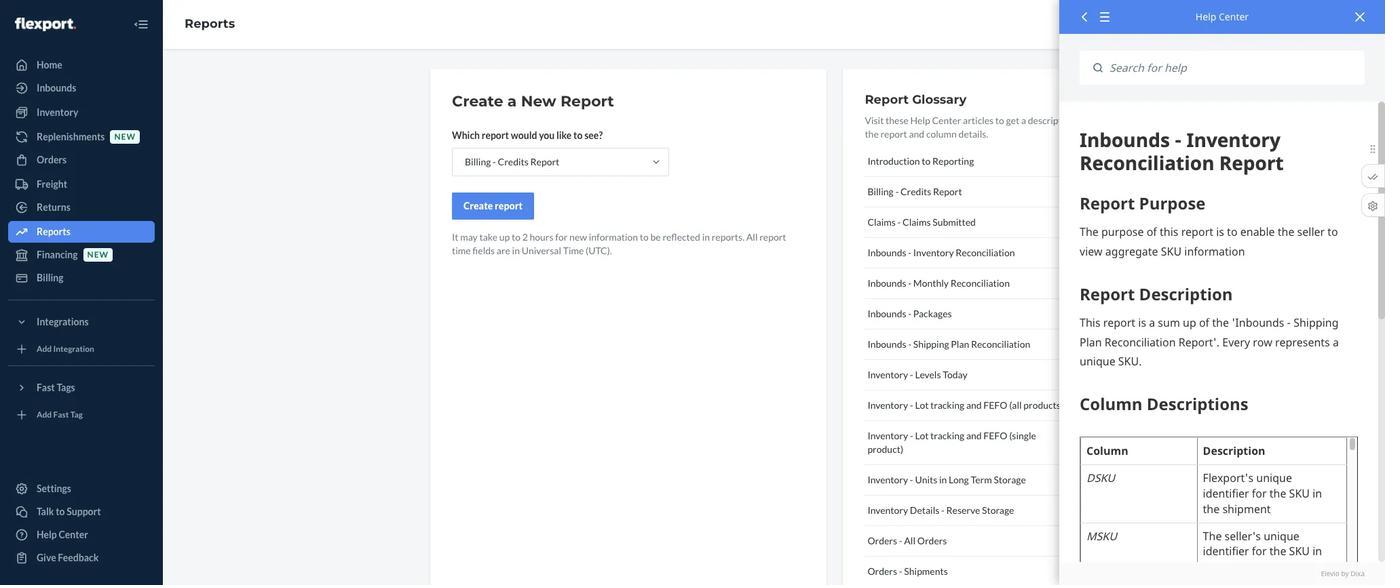 Task type: locate. For each thing, give the bounding box(es) containing it.
0 vertical spatial in
[[702, 231, 710, 243]]

levels
[[915, 369, 941, 381]]

and
[[909, 128, 925, 140], [967, 400, 982, 411], [967, 430, 982, 442]]

1 lot from the top
[[915, 400, 929, 411]]

help inside visit these help center articles to get a description of the report and column details.
[[911, 115, 931, 126]]

billing down financing
[[37, 272, 63, 284]]

1 vertical spatial tracking
[[931, 430, 965, 442]]

1 vertical spatial a
[[1022, 115, 1026, 126]]

orders up "orders - shipments"
[[868, 536, 897, 547]]

fefo left (all
[[984, 400, 1008, 411]]

inbounds - inventory reconciliation
[[868, 247, 1015, 259]]

in left long
[[940, 475, 947, 486]]

inbounds for inbounds - shipping plan reconciliation
[[868, 339, 907, 350]]

in left reports.
[[702, 231, 710, 243]]

- left units
[[910, 475, 914, 486]]

to right like
[[574, 130, 583, 141]]

report down these
[[881, 128, 907, 140]]

- for "claims - claims submitted" 'button'
[[898, 217, 901, 228]]

inbounds for inbounds
[[37, 82, 76, 94]]

1 vertical spatial credits
[[901, 186, 932, 198]]

new up orders link
[[114, 132, 136, 142]]

2 vertical spatial and
[[967, 430, 982, 442]]

report up these
[[865, 92, 909, 107]]

lot inside button
[[915, 400, 929, 411]]

tracking
[[931, 400, 965, 411], [931, 430, 965, 442]]

all up "orders - shipments"
[[904, 536, 916, 547]]

add integration link
[[8, 339, 155, 360]]

inventory up product)
[[868, 430, 908, 442]]

packages
[[914, 308, 952, 320]]

to
[[996, 115, 1005, 126], [574, 130, 583, 141], [922, 155, 931, 167], [512, 231, 521, 243], [640, 231, 649, 243], [56, 506, 65, 518]]

to right talk
[[56, 506, 65, 518]]

2 lot from the top
[[915, 430, 929, 442]]

inventory down product)
[[868, 475, 908, 486]]

0 horizontal spatial in
[[512, 245, 520, 257]]

all right reports.
[[747, 231, 758, 243]]

inbounds down the inbounds - packages
[[868, 339, 907, 350]]

to left be on the top of the page
[[640, 231, 649, 243]]

add integration
[[37, 344, 94, 355]]

- down claims - claims submitted
[[908, 247, 912, 259]]

would
[[511, 130, 537, 141]]

1 horizontal spatial a
[[1022, 115, 1026, 126]]

1 horizontal spatial help
[[911, 115, 931, 126]]

1 vertical spatial center
[[932, 115, 961, 126]]

billing - credits report
[[465, 156, 560, 168], [868, 186, 962, 198]]

0 vertical spatial a
[[508, 92, 517, 111]]

inbounds - shipping plan reconciliation
[[868, 339, 1031, 350]]

0 horizontal spatial credits
[[498, 156, 529, 168]]

inventory - units in long term storage button
[[865, 466, 1086, 496]]

2 vertical spatial billing
[[37, 272, 63, 284]]

0 vertical spatial help
[[1196, 10, 1217, 23]]

report up up
[[495, 200, 523, 212]]

0 horizontal spatial new
[[87, 250, 109, 260]]

0 horizontal spatial claims
[[868, 217, 896, 228]]

help center up search search field
[[1196, 10, 1249, 23]]

- inside button
[[910, 400, 914, 411]]

add for add integration
[[37, 344, 52, 355]]

storage right reserve
[[982, 505, 1014, 517]]

talk
[[37, 506, 54, 518]]

add inside add fast tag link
[[37, 410, 52, 420]]

- up inbounds - inventory reconciliation
[[898, 217, 901, 228]]

inbounds down home
[[37, 82, 76, 94]]

- down which report would you like to see?
[[493, 156, 496, 168]]

a right get
[[1022, 115, 1026, 126]]

report down reporting at right top
[[933, 186, 962, 198]]

inventory details - reserve storage
[[868, 505, 1014, 517]]

universal
[[522, 245, 561, 257]]

see?
[[585, 130, 603, 141]]

- left shipments
[[899, 566, 903, 578]]

inventory down inventory - levels today
[[868, 400, 908, 411]]

reports.
[[712, 231, 745, 243]]

inventory up orders - all orders
[[868, 505, 908, 517]]

in
[[702, 231, 710, 243], [512, 245, 520, 257], [940, 475, 947, 486]]

1 horizontal spatial center
[[932, 115, 961, 126]]

which report would you like to see?
[[452, 130, 603, 141]]

reports
[[185, 16, 235, 31], [37, 226, 70, 238]]

tracking down inventory - lot tracking and fefo (all products)
[[931, 430, 965, 442]]

inventory - lot tracking and fefo (all products)
[[868, 400, 1064, 411]]

help up search search field
[[1196, 10, 1217, 23]]

inbounds
[[37, 82, 76, 94], [868, 247, 907, 259], [868, 278, 907, 289], [868, 308, 907, 320], [868, 339, 907, 350]]

inventory details - reserve storage button
[[865, 496, 1086, 527]]

credits down would
[[498, 156, 529, 168]]

like
[[557, 130, 572, 141]]

give feedback
[[37, 553, 99, 564]]

add inside add integration link
[[37, 344, 52, 355]]

report glossary
[[865, 92, 967, 107]]

fefo inside inventory - lot tracking and fefo (single product)
[[984, 430, 1008, 442]]

0 vertical spatial and
[[909, 128, 925, 140]]

and down inventory - levels today button
[[967, 400, 982, 411]]

to left get
[[996, 115, 1005, 126]]

inbounds for inbounds - monthly reconciliation
[[868, 278, 907, 289]]

1 horizontal spatial billing
[[465, 156, 491, 168]]

0 horizontal spatial a
[[508, 92, 517, 111]]

1 vertical spatial storage
[[982, 505, 1014, 517]]

1 add from the top
[[37, 344, 52, 355]]

0 horizontal spatial reports
[[37, 226, 70, 238]]

0 vertical spatial add
[[37, 344, 52, 355]]

- inside 'button'
[[898, 217, 901, 228]]

inventory up monthly
[[914, 247, 954, 259]]

- left monthly
[[908, 278, 912, 289]]

and inside inventory - lot tracking and fefo (single product)
[[967, 430, 982, 442]]

billing - credits report down would
[[465, 156, 560, 168]]

tracking inside inventory - lot tracking and fefo (single product)
[[931, 430, 965, 442]]

reconciliation down inbounds - packages button
[[971, 339, 1031, 350]]

fefo left (single
[[984, 430, 1008, 442]]

create inside button
[[464, 200, 493, 212]]

new
[[114, 132, 136, 142], [570, 231, 587, 243], [87, 250, 109, 260]]

0 vertical spatial lot
[[915, 400, 929, 411]]

inbounds - monthly reconciliation button
[[865, 269, 1086, 299]]

0 vertical spatial fefo
[[984, 400, 1008, 411]]

inbounds down claims - claims submitted
[[868, 247, 907, 259]]

add
[[37, 344, 52, 355], [37, 410, 52, 420]]

1 claims from the left
[[868, 217, 896, 228]]

billing - credits report down introduction to reporting
[[868, 186, 962, 198]]

it
[[452, 231, 459, 243]]

visit
[[865, 115, 884, 126]]

inventory up replenishments
[[37, 107, 78, 118]]

1 vertical spatial all
[[904, 536, 916, 547]]

a left new
[[508, 92, 517, 111]]

and down inventory - lot tracking and fefo (all products) button at bottom
[[967, 430, 982, 442]]

lot for inventory - lot tracking and fefo (single product)
[[915, 430, 929, 442]]

1 fefo from the top
[[984, 400, 1008, 411]]

create report
[[464, 200, 523, 212]]

create up may at the left top of the page
[[464, 200, 493, 212]]

orders link
[[8, 149, 155, 171]]

0 horizontal spatial all
[[747, 231, 758, 243]]

and for inventory - lot tracking and fefo (all products)
[[967, 400, 982, 411]]

you
[[539, 130, 555, 141]]

inventory inside inventory - lot tracking and fefo (single product)
[[868, 430, 908, 442]]

storage right term
[[994, 475, 1026, 486]]

1 tracking from the top
[[931, 400, 965, 411]]

add fast tag link
[[8, 405, 155, 426]]

create for create a new report
[[452, 92, 503, 111]]

report left would
[[482, 130, 509, 141]]

- for the billing - credits report button
[[896, 186, 899, 198]]

fast left tags
[[37, 382, 55, 394]]

1 vertical spatial new
[[570, 231, 587, 243]]

- down introduction
[[896, 186, 899, 198]]

billing - credits report inside button
[[868, 186, 962, 198]]

1 horizontal spatial in
[[702, 231, 710, 243]]

0 horizontal spatial help
[[37, 529, 57, 541]]

(all
[[1010, 400, 1022, 411]]

monthly
[[914, 278, 949, 289]]

credits down introduction to reporting
[[901, 186, 932, 198]]

shipping
[[914, 339, 949, 350]]

1 vertical spatial billing
[[868, 186, 894, 198]]

1 vertical spatial add
[[37, 410, 52, 420]]

to left reporting at right top
[[922, 155, 931, 167]]

report
[[881, 128, 907, 140], [482, 130, 509, 141], [495, 200, 523, 212], [760, 231, 786, 243]]

orders - all orders button
[[865, 527, 1086, 557]]

0 vertical spatial all
[[747, 231, 758, 243]]

submitted
[[933, 217, 976, 228]]

billing link
[[8, 267, 155, 289]]

- left levels
[[910, 369, 914, 381]]

inventory - lot tracking and fefo (single product) button
[[865, 422, 1086, 466]]

inbounds up the inbounds - packages
[[868, 278, 907, 289]]

orders down orders - all orders
[[868, 566, 897, 578]]

2 vertical spatial new
[[87, 250, 109, 260]]

freight
[[37, 179, 67, 190]]

orders - shipments
[[868, 566, 948, 578]]

introduction to reporting button
[[865, 147, 1086, 177]]

help center up give feedback
[[37, 529, 88, 541]]

2 fefo from the top
[[984, 430, 1008, 442]]

reconciliation for inbounds - inventory reconciliation
[[956, 247, 1015, 259]]

1 vertical spatial in
[[512, 245, 520, 257]]

in right are at the top
[[512, 245, 520, 257]]

- up "orders - shipments"
[[899, 536, 903, 547]]

- for inbounds - packages button
[[908, 308, 912, 320]]

inbounds link
[[8, 77, 155, 99]]

billing - credits report button
[[865, 177, 1086, 208]]

1 vertical spatial reports link
[[8, 221, 155, 243]]

reconciliation down inbounds - inventory reconciliation button
[[951, 278, 1010, 289]]

claims left submitted
[[903, 217, 931, 228]]

- for orders - shipments button
[[899, 566, 903, 578]]

inventory inside button
[[868, 400, 908, 411]]

2 horizontal spatial in
[[940, 475, 947, 486]]

tracking inside button
[[931, 400, 965, 411]]

1 vertical spatial help
[[911, 115, 931, 126]]

inventory left levels
[[868, 369, 908, 381]]

fields
[[473, 245, 495, 257]]

1 horizontal spatial new
[[114, 132, 136, 142]]

2 vertical spatial help
[[37, 529, 57, 541]]

1 vertical spatial reconciliation
[[951, 278, 1010, 289]]

add down fast tags
[[37, 410, 52, 420]]

products)
[[1024, 400, 1064, 411]]

inventory - lot tracking and fefo (single product)
[[868, 430, 1036, 455]]

reconciliation for inbounds - monthly reconciliation
[[951, 278, 1010, 289]]

billing
[[465, 156, 491, 168], [868, 186, 894, 198], [37, 272, 63, 284]]

billing down introduction
[[868, 186, 894, 198]]

home link
[[8, 54, 155, 76]]

tracking down today
[[931, 400, 965, 411]]

claims down introduction
[[868, 217, 896, 228]]

lot down inventory - levels today
[[915, 400, 929, 411]]

- down inventory - levels today
[[910, 400, 914, 411]]

1 horizontal spatial billing - credits report
[[868, 186, 962, 198]]

new up time
[[570, 231, 587, 243]]

0 vertical spatial storage
[[994, 475, 1026, 486]]

and left the column
[[909, 128, 925, 140]]

2 horizontal spatial new
[[570, 231, 587, 243]]

help down report glossary
[[911, 115, 931, 126]]

inventory
[[37, 107, 78, 118], [914, 247, 954, 259], [868, 369, 908, 381], [868, 400, 908, 411], [868, 430, 908, 442], [868, 475, 908, 486], [868, 505, 908, 517]]

1 horizontal spatial reports link
[[185, 16, 235, 31]]

add left 'integration'
[[37, 344, 52, 355]]

all inside button
[[904, 536, 916, 547]]

0 vertical spatial create
[[452, 92, 503, 111]]

which
[[452, 130, 480, 141]]

inventory for inventory - levels today
[[868, 369, 908, 381]]

2 horizontal spatial billing
[[868, 186, 894, 198]]

inventory - lot tracking and fefo (all products) button
[[865, 391, 1086, 422]]

lot up units
[[915, 430, 929, 442]]

2 horizontal spatial center
[[1219, 10, 1249, 23]]

fast left tag
[[53, 410, 69, 420]]

- up inventory - units in long term storage
[[910, 430, 914, 442]]

create
[[452, 92, 503, 111], [464, 200, 493, 212]]

inbounds - shipping plan reconciliation button
[[865, 330, 1086, 360]]

lot inside inventory - lot tracking and fefo (single product)
[[915, 430, 929, 442]]

center up the column
[[932, 115, 961, 126]]

support
[[67, 506, 101, 518]]

0 vertical spatial tracking
[[931, 400, 965, 411]]

help
[[1196, 10, 1217, 23], [911, 115, 931, 126], [37, 529, 57, 541]]

1 vertical spatial and
[[967, 400, 982, 411]]

0 vertical spatial reports
[[185, 16, 235, 31]]

create up the which
[[452, 92, 503, 111]]

center down "talk to support"
[[59, 529, 88, 541]]

-
[[493, 156, 496, 168], [896, 186, 899, 198], [898, 217, 901, 228], [908, 247, 912, 259], [908, 278, 912, 289], [908, 308, 912, 320], [908, 339, 912, 350], [910, 369, 914, 381], [910, 400, 914, 411], [910, 430, 914, 442], [910, 475, 914, 486], [942, 505, 945, 517], [899, 536, 903, 547], [899, 566, 903, 578]]

orders up the freight
[[37, 154, 67, 166]]

2 vertical spatial in
[[940, 475, 947, 486]]

1 horizontal spatial help center
[[1196, 10, 1249, 23]]

storage inside 'inventory - units in long term storage' button
[[994, 475, 1026, 486]]

reconciliation down "claims - claims submitted" 'button'
[[956, 247, 1015, 259]]

details.
[[959, 128, 989, 140]]

- left the shipping
[[908, 339, 912, 350]]

and inside visit these help center articles to get a description of the report and column details.
[[909, 128, 925, 140]]

1 horizontal spatial credits
[[901, 186, 932, 198]]

2 add from the top
[[37, 410, 52, 420]]

lot
[[915, 400, 929, 411], [915, 430, 929, 442]]

1 vertical spatial help center
[[37, 529, 88, 541]]

give
[[37, 553, 56, 564]]

claims
[[868, 217, 896, 228], [903, 217, 931, 228]]

0 vertical spatial center
[[1219, 10, 1249, 23]]

help up give
[[37, 529, 57, 541]]

1 vertical spatial fefo
[[984, 430, 1008, 442]]

elevio by dixa
[[1321, 569, 1365, 579]]

- for inventory - lot tracking and fefo (single product) button
[[910, 430, 914, 442]]

inbounds left packages
[[868, 308, 907, 320]]

1 horizontal spatial claims
[[903, 217, 931, 228]]

storage
[[994, 475, 1026, 486], [982, 505, 1014, 517]]

0 vertical spatial fast
[[37, 382, 55, 394]]

0 vertical spatial new
[[114, 132, 136, 142]]

1 vertical spatial billing - credits report
[[868, 186, 962, 198]]

orders
[[37, 154, 67, 166], [868, 536, 897, 547], [918, 536, 947, 547], [868, 566, 897, 578]]

returns
[[37, 202, 70, 213]]

tracking for (all
[[931, 400, 965, 411]]

- inside inventory - lot tracking and fefo (single product)
[[910, 430, 914, 442]]

2 vertical spatial center
[[59, 529, 88, 541]]

today
[[943, 369, 968, 381]]

fefo inside button
[[984, 400, 1008, 411]]

all
[[747, 231, 758, 243], [904, 536, 916, 547]]

credits
[[498, 156, 529, 168], [901, 186, 932, 198]]

0 horizontal spatial billing - credits report
[[465, 156, 560, 168]]

- left packages
[[908, 308, 912, 320]]

report inside visit these help center articles to get a description of the report and column details.
[[881, 128, 907, 140]]

1 vertical spatial create
[[464, 200, 493, 212]]

flexport logo image
[[15, 17, 76, 31]]

report right reports.
[[760, 231, 786, 243]]

report inside button
[[495, 200, 523, 212]]

inventory for inventory
[[37, 107, 78, 118]]

storage inside "inventory details - reserve storage" button
[[982, 505, 1014, 517]]

new up the billing link
[[87, 250, 109, 260]]

and inside button
[[967, 400, 982, 411]]

elevio by dixa link
[[1080, 569, 1365, 579]]

1 horizontal spatial all
[[904, 536, 916, 547]]

center
[[1219, 10, 1249, 23], [932, 115, 961, 126], [59, 529, 88, 541]]

1 vertical spatial lot
[[915, 430, 929, 442]]

orders up shipments
[[918, 536, 947, 547]]

orders for orders
[[37, 154, 67, 166]]

center up search search field
[[1219, 10, 1249, 23]]

billing down the which
[[465, 156, 491, 168]]

0 vertical spatial reconciliation
[[956, 247, 1015, 259]]

to left the 2
[[512, 231, 521, 243]]

1 horizontal spatial reports
[[185, 16, 235, 31]]

2 tracking from the top
[[931, 430, 965, 442]]



Task type: describe. For each thing, give the bounding box(es) containing it.
center inside visit these help center articles to get a description of the report and column details.
[[932, 115, 961, 126]]

integrations button
[[8, 312, 155, 333]]

2 claims from the left
[[903, 217, 931, 228]]

settings
[[37, 483, 71, 495]]

term
[[971, 475, 992, 486]]

give feedback button
[[8, 548, 155, 570]]

report down you
[[531, 156, 560, 168]]

orders - all orders
[[868, 536, 947, 547]]

credits inside button
[[901, 186, 932, 198]]

inventory for inventory - units in long term storage
[[868, 475, 908, 486]]

add for add fast tag
[[37, 410, 52, 420]]

in inside button
[[940, 475, 947, 486]]

inventory - levels today
[[868, 369, 968, 381]]

by
[[1342, 569, 1349, 579]]

time
[[563, 245, 584, 257]]

to inside button
[[56, 506, 65, 518]]

reflected
[[663, 231, 701, 243]]

0 horizontal spatial center
[[59, 529, 88, 541]]

0 horizontal spatial billing
[[37, 272, 63, 284]]

all inside it may take up to 2 hours for new information to be reflected in reports. all report time fields are in universal time (utc).
[[747, 231, 758, 243]]

2 horizontal spatial help
[[1196, 10, 1217, 23]]

0 vertical spatial billing
[[465, 156, 491, 168]]

- for 'inventory - units in long term storage' button
[[910, 475, 914, 486]]

- for inbounds - shipping plan reconciliation button
[[908, 339, 912, 350]]

orders for orders - all orders
[[868, 536, 897, 547]]

(utc).
[[586, 245, 612, 257]]

for
[[555, 231, 568, 243]]

0 horizontal spatial reports link
[[8, 221, 155, 243]]

fast inside dropdown button
[[37, 382, 55, 394]]

new
[[521, 92, 556, 111]]

- right details
[[942, 505, 945, 517]]

claims - claims submitted
[[868, 217, 976, 228]]

financing
[[37, 249, 78, 261]]

- for inventory - lot tracking and fefo (all products) button at bottom
[[910, 400, 914, 411]]

0 vertical spatial credits
[[498, 156, 529, 168]]

- for orders - all orders button
[[899, 536, 903, 547]]

new inside it may take up to 2 hours for new information to be reflected in reports. all report time fields are in universal time (utc).
[[570, 231, 587, 243]]

freight link
[[8, 174, 155, 196]]

hours
[[530, 231, 554, 243]]

fast tags button
[[8, 377, 155, 399]]

details
[[910, 505, 940, 517]]

close navigation image
[[133, 16, 149, 33]]

(single
[[1010, 430, 1036, 442]]

help center link
[[8, 525, 155, 546]]

0 vertical spatial billing - credits report
[[465, 156, 560, 168]]

a inside visit these help center articles to get a description of the report and column details.
[[1022, 115, 1026, 126]]

claims - claims submitted button
[[865, 208, 1086, 238]]

new for financing
[[87, 250, 109, 260]]

Search search field
[[1103, 51, 1365, 85]]

orders - shipments button
[[865, 557, 1086, 586]]

report inside it may take up to 2 hours for new information to be reflected in reports. all report time fields are in universal time (utc).
[[760, 231, 786, 243]]

lot for inventory - lot tracking and fefo (all products)
[[915, 400, 929, 411]]

product)
[[868, 444, 904, 455]]

replenishments
[[37, 131, 105, 143]]

inventory for inventory - lot tracking and fefo (single product)
[[868, 430, 908, 442]]

inventory for inventory details - reserve storage
[[868, 505, 908, 517]]

reserve
[[947, 505, 980, 517]]

are
[[497, 245, 510, 257]]

add fast tag
[[37, 410, 83, 420]]

- for inbounds - monthly reconciliation button
[[908, 278, 912, 289]]

glossary
[[912, 92, 967, 107]]

integrations
[[37, 316, 89, 328]]

shipments
[[904, 566, 948, 578]]

fefo for (all
[[984, 400, 1008, 411]]

inbounds - monthly reconciliation
[[868, 278, 1010, 289]]

units
[[915, 475, 938, 486]]

- for inbounds - inventory reconciliation button
[[908, 247, 912, 259]]

elevio
[[1321, 569, 1340, 579]]

articles
[[963, 115, 994, 126]]

2
[[522, 231, 528, 243]]

inbounds - packages button
[[865, 299, 1086, 330]]

inventory link
[[8, 102, 155, 124]]

description
[[1028, 115, 1075, 126]]

create for create report
[[464, 200, 493, 212]]

feedback
[[58, 553, 99, 564]]

take
[[480, 231, 498, 243]]

inbounds - packages
[[868, 308, 952, 320]]

and for inventory - lot tracking and fefo (single product)
[[967, 430, 982, 442]]

inbounds for inbounds - packages
[[868, 308, 907, 320]]

0 vertical spatial reports link
[[185, 16, 235, 31]]

reporting
[[933, 155, 974, 167]]

of
[[1077, 115, 1086, 126]]

billing inside button
[[868, 186, 894, 198]]

to inside visit these help center articles to get a description of the report and column details.
[[996, 115, 1005, 126]]

time
[[452, 245, 471, 257]]

tag
[[70, 410, 83, 420]]

visit these help center articles to get a description of the report and column details.
[[865, 115, 1086, 140]]

tags
[[57, 382, 75, 394]]

0 horizontal spatial help center
[[37, 529, 88, 541]]

home
[[37, 59, 62, 71]]

inventory for inventory - lot tracking and fefo (all products)
[[868, 400, 908, 411]]

inventory - units in long term storage
[[868, 475, 1026, 486]]

to inside 'button'
[[922, 155, 931, 167]]

tracking for (single
[[931, 430, 965, 442]]

1 vertical spatial fast
[[53, 410, 69, 420]]

0 vertical spatial help center
[[1196, 10, 1249, 23]]

these
[[886, 115, 909, 126]]

get
[[1006, 115, 1020, 126]]

returns link
[[8, 197, 155, 219]]

the
[[865, 128, 879, 140]]

report inside the billing - credits report button
[[933, 186, 962, 198]]

up
[[499, 231, 510, 243]]

- for inventory - levels today button
[[910, 369, 914, 381]]

information
[[589, 231, 638, 243]]

orders for orders - shipments
[[868, 566, 897, 578]]

2 vertical spatial reconciliation
[[971, 339, 1031, 350]]

1 vertical spatial reports
[[37, 226, 70, 238]]

report up "see?"
[[561, 92, 614, 111]]

introduction to reporting
[[868, 155, 974, 167]]

inventory - levels today button
[[865, 360, 1086, 391]]

create report button
[[452, 193, 534, 220]]

create a new report
[[452, 92, 614, 111]]

fefo for (single
[[984, 430, 1008, 442]]

be
[[651, 231, 661, 243]]

it may take up to 2 hours for new information to be reflected in reports. all report time fields are in universal time (utc).
[[452, 231, 786, 257]]

long
[[949, 475, 969, 486]]

inbounds for inbounds - inventory reconciliation
[[868, 247, 907, 259]]

new for replenishments
[[114, 132, 136, 142]]



Task type: vqa. For each thing, say whether or not it's contained in the screenshot.
SEARCH search field
yes



